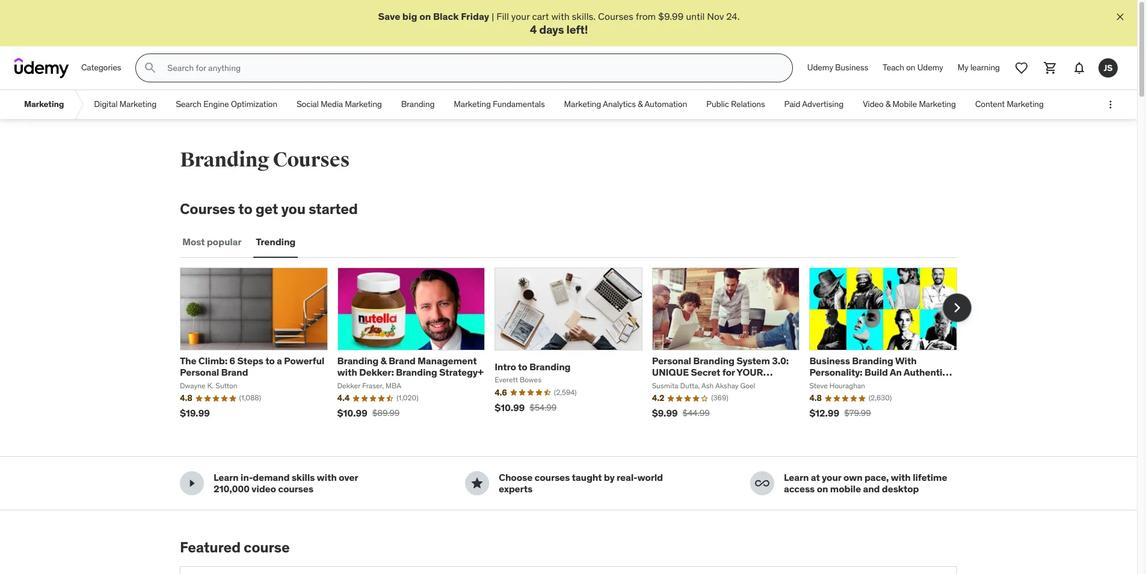 Task type: vqa. For each thing, say whether or not it's contained in the screenshot.
the top NT
no



Task type: locate. For each thing, give the bounding box(es) containing it.
0 horizontal spatial courses
[[180, 200, 235, 219]]

over
[[339, 472, 358, 484]]

to for intro
[[518, 361, 527, 373]]

1 horizontal spatial brand
[[389, 355, 416, 367]]

with inside branding & brand management with dekker: branding strategy+
[[337, 367, 357, 379]]

3.0:
[[772, 355, 789, 367]]

search engine optimization
[[176, 99, 277, 110]]

0 horizontal spatial medium image
[[185, 477, 199, 491]]

advertising
[[802, 99, 844, 110]]

udemy up advertising
[[807, 62, 833, 73]]

on
[[419, 10, 431, 22], [906, 62, 916, 73], [817, 483, 828, 495]]

business inside the business branding with personality: build an authentic brand
[[810, 355, 850, 367]]

0 vertical spatial business
[[835, 62, 868, 73]]

social media marketing link
[[287, 90, 392, 119]]

0 horizontal spatial on
[[419, 10, 431, 22]]

on left mobile
[[817, 483, 828, 495]]

branding inside the personal branding system 3.0: unique secret for your success
[[693, 355, 735, 367]]

on right big
[[419, 10, 431, 22]]

the climb: 6 steps to a powerful personal brand
[[180, 355, 324, 379]]

secret
[[691, 367, 720, 379]]

0 horizontal spatial udemy
[[807, 62, 833, 73]]

4
[[530, 22, 537, 37]]

steps
[[237, 355, 263, 367]]

video
[[863, 99, 884, 110]]

3 marketing from the left
[[345, 99, 382, 110]]

public relations
[[706, 99, 765, 110]]

course
[[244, 539, 290, 557]]

business left "teach"
[[835, 62, 868, 73]]

1 vertical spatial your
[[822, 472, 842, 484]]

marketing down search for anything text field on the top
[[454, 99, 491, 110]]

1 udemy from the left
[[807, 62, 833, 73]]

to left a
[[265, 355, 275, 367]]

1 horizontal spatial personal
[[652, 355, 691, 367]]

1 horizontal spatial udemy
[[917, 62, 943, 73]]

marketing inside 'link'
[[919, 99, 956, 110]]

to left get
[[238, 200, 252, 219]]

1 horizontal spatial your
[[822, 472, 842, 484]]

courses inside save big on black friday | fill your cart with skills. courses from $9.99 until nov 24. 4 days left!
[[598, 10, 634, 22]]

1 horizontal spatial courses
[[535, 472, 570, 484]]

and
[[863, 483, 880, 495]]

2 horizontal spatial brand
[[810, 378, 837, 390]]

1 vertical spatial courses
[[273, 148, 350, 173]]

0 horizontal spatial learn
[[214, 472, 239, 484]]

1 marketing from the left
[[24, 99, 64, 110]]

2 horizontal spatial on
[[906, 62, 916, 73]]

2 horizontal spatial courses
[[598, 10, 634, 22]]

medium image left experts on the bottom left of the page
[[470, 477, 484, 491]]

learn left in-
[[214, 472, 239, 484]]

build
[[865, 367, 888, 379]]

an
[[890, 367, 902, 379]]

system
[[737, 355, 770, 367]]

at
[[811, 472, 820, 484]]

learn inside learn at your own pace, with lifetime access on mobile and desktop
[[784, 472, 809, 484]]

to for courses
[[238, 200, 252, 219]]

1 horizontal spatial on
[[817, 483, 828, 495]]

1 vertical spatial on
[[906, 62, 916, 73]]

business left the "build"
[[810, 355, 850, 367]]

your inside save big on black friday | fill your cart with skills. courses from $9.99 until nov 24. 4 days left!
[[511, 10, 530, 22]]

learn at your own pace, with lifetime access on mobile and desktop
[[784, 472, 947, 495]]

courses to get you started
[[180, 200, 358, 219]]

7 marketing from the left
[[1007, 99, 1044, 110]]

pace,
[[865, 472, 889, 484]]

0 vertical spatial on
[[419, 10, 431, 22]]

& for branding & brand management with dekker: branding strategy+
[[381, 355, 387, 367]]

most
[[182, 236, 205, 248]]

learn inside learn in-demand skills with over 210,000 video courses
[[214, 472, 239, 484]]

personal left '6'
[[180, 367, 219, 379]]

learn
[[214, 472, 239, 484], [784, 472, 809, 484]]

0 horizontal spatial &
[[381, 355, 387, 367]]

your right at
[[822, 472, 842, 484]]

on inside learn at your own pace, with lifetime access on mobile and desktop
[[817, 483, 828, 495]]

marketing analytics & automation
[[564, 99, 687, 110]]

courses left from
[[598, 10, 634, 22]]

intro
[[495, 361, 516, 373]]

24.
[[726, 10, 740, 22]]

world
[[637, 472, 663, 484]]

with up days
[[551, 10, 570, 22]]

2 vertical spatial on
[[817, 483, 828, 495]]

1 horizontal spatial learn
[[784, 472, 809, 484]]

branding & brand management with dekker: branding strategy+
[[337, 355, 484, 379]]

medium image for choose
[[470, 477, 484, 491]]

you
[[281, 200, 306, 219]]

1 vertical spatial business
[[810, 355, 850, 367]]

0 vertical spatial courses
[[598, 10, 634, 22]]

paid
[[784, 99, 801, 110]]

2 learn from the left
[[784, 472, 809, 484]]

trending button
[[254, 228, 298, 257]]

2 udemy from the left
[[917, 62, 943, 73]]

climb:
[[198, 355, 227, 367]]

0 vertical spatial your
[[511, 10, 530, 22]]

2 medium image from the left
[[470, 477, 484, 491]]

more subcategory menu links image
[[1105, 99, 1117, 111]]

personal inside the personal branding system 3.0: unique secret for your success
[[652, 355, 691, 367]]

get
[[256, 200, 278, 219]]

1 medium image from the left
[[185, 477, 199, 491]]

submit search image
[[143, 61, 158, 75]]

marketing left arrow pointing to subcategory menu links icon
[[24, 99, 64, 110]]

to
[[238, 200, 252, 219], [265, 355, 275, 367], [518, 361, 527, 373]]

courses inside learn in-demand skills with over 210,000 video courses
[[278, 483, 313, 495]]

courses left taught
[[535, 472, 570, 484]]

udemy
[[807, 62, 833, 73], [917, 62, 943, 73]]

courses right video
[[278, 483, 313, 495]]

with left the dekker:
[[337, 367, 357, 379]]

marketing right media
[[345, 99, 382, 110]]

medium image left the '210,000'
[[185, 477, 199, 491]]

medium image
[[755, 477, 770, 491]]

6 marketing from the left
[[919, 99, 956, 110]]

with
[[895, 355, 917, 367]]

courses
[[598, 10, 634, 22], [273, 148, 350, 173], [180, 200, 235, 219]]

& inside branding & brand management with dekker: branding strategy+
[[381, 355, 387, 367]]

marketing
[[24, 99, 64, 110], [120, 99, 157, 110], [345, 99, 382, 110], [454, 99, 491, 110], [564, 99, 601, 110], [919, 99, 956, 110], [1007, 99, 1044, 110]]

from
[[636, 10, 656, 22]]

on right "teach"
[[906, 62, 916, 73]]

business
[[835, 62, 868, 73], [810, 355, 850, 367]]

courses up the most popular
[[180, 200, 235, 219]]

courses up you on the top of page
[[273, 148, 350, 173]]

intro to branding
[[495, 361, 571, 373]]

brand inside the business branding with personality: build an authentic brand
[[810, 378, 837, 390]]

to right intro at the left of page
[[518, 361, 527, 373]]

2 horizontal spatial to
[[518, 361, 527, 373]]

your inside learn at your own pace, with lifetime access on mobile and desktop
[[822, 472, 842, 484]]

1 horizontal spatial to
[[265, 355, 275, 367]]

marketing right digital
[[120, 99, 157, 110]]

marketing fundamentals
[[454, 99, 545, 110]]

friday
[[461, 10, 489, 22]]

own
[[844, 472, 863, 484]]

udemy left the my on the right of the page
[[917, 62, 943, 73]]

social media marketing
[[297, 99, 382, 110]]

brand inside the climb: 6 steps to a powerful personal brand
[[221, 367, 248, 379]]

public relations link
[[697, 90, 775, 119]]

& inside 'link'
[[886, 99, 891, 110]]

1 horizontal spatial medium image
[[470, 477, 484, 491]]

the
[[180, 355, 196, 367]]

digital marketing
[[94, 99, 157, 110]]

branding link
[[392, 90, 444, 119]]

with left over
[[317, 472, 337, 484]]

business branding with personality: build an authentic brand link
[[810, 355, 952, 390]]

your right the fill
[[511, 10, 530, 22]]

learn left at
[[784, 472, 809, 484]]

branding
[[401, 99, 435, 110], [180, 148, 269, 173], [337, 355, 379, 367], [693, 355, 735, 367], [852, 355, 893, 367], [529, 361, 571, 373], [396, 367, 437, 379]]

marketing left analytics
[[564, 99, 601, 110]]

0 horizontal spatial brand
[[221, 367, 248, 379]]

with right the 'pace,'
[[891, 472, 911, 484]]

medium image
[[185, 477, 199, 491], [470, 477, 484, 491]]

courses inside choose courses taught by real-world experts
[[535, 472, 570, 484]]

&
[[638, 99, 643, 110], [886, 99, 891, 110], [381, 355, 387, 367]]

0 horizontal spatial courses
[[278, 483, 313, 495]]

1 learn from the left
[[214, 472, 239, 484]]

courses
[[535, 472, 570, 484], [278, 483, 313, 495]]

access
[[784, 483, 815, 495]]

days
[[539, 22, 564, 37]]

2 horizontal spatial &
[[886, 99, 891, 110]]

next image
[[948, 298, 967, 317]]

with inside save big on black friday | fill your cart with skills. courses from $9.99 until nov 24. 4 days left!
[[551, 10, 570, 22]]

learn for learn in-demand skills with over 210,000 video courses
[[214, 472, 239, 484]]

arrow pointing to subcategory menu links image
[[74, 90, 84, 119]]

video & mobile marketing
[[863, 99, 956, 110]]

marketing right the mobile
[[919, 99, 956, 110]]

business branding with personality: build an authentic brand
[[810, 355, 948, 390]]

my
[[958, 62, 969, 73]]

0 horizontal spatial personal
[[180, 367, 219, 379]]

personal
[[652, 355, 691, 367], [180, 367, 219, 379]]

1 horizontal spatial courses
[[273, 148, 350, 173]]

personal up success
[[652, 355, 691, 367]]

$9.99
[[658, 10, 684, 22]]

with inside learn in-demand skills with over 210,000 video courses
[[317, 472, 337, 484]]

marketing right content
[[1007, 99, 1044, 110]]

0 horizontal spatial to
[[238, 200, 252, 219]]

0 horizontal spatial your
[[511, 10, 530, 22]]

categories
[[81, 62, 121, 73]]

desktop
[[882, 483, 919, 495]]



Task type: describe. For each thing, give the bounding box(es) containing it.
marketing link
[[14, 90, 74, 119]]

udemy inside udemy business link
[[807, 62, 833, 73]]

fundamentals
[[493, 99, 545, 110]]

experts
[[499, 483, 533, 495]]

210,000
[[214, 483, 250, 495]]

personal inside the climb: 6 steps to a powerful personal brand
[[180, 367, 219, 379]]

digital
[[94, 99, 118, 110]]

intro to branding link
[[495, 361, 571, 373]]

on inside save big on black friday | fill your cart with skills. courses from $9.99 until nov 24. 4 days left!
[[419, 10, 431, 22]]

video & mobile marketing link
[[853, 90, 966, 119]]

skills.
[[572, 10, 596, 22]]

teach on udemy
[[883, 62, 943, 73]]

search
[[176, 99, 201, 110]]

categories button
[[74, 54, 128, 83]]

brand inside branding & brand management with dekker: branding strategy+
[[389, 355, 416, 367]]

udemy business
[[807, 62, 868, 73]]

engine
[[203, 99, 229, 110]]

marketing fundamentals link
[[444, 90, 555, 119]]

content marketing link
[[966, 90, 1054, 119]]

mobile
[[893, 99, 917, 110]]

big
[[402, 10, 417, 22]]

marketing analytics & automation link
[[555, 90, 697, 119]]

the climb: 6 steps to a powerful personal brand link
[[180, 355, 324, 379]]

teach
[[883, 62, 904, 73]]

medium image for learn
[[185, 477, 199, 491]]

branding inside branding link
[[401, 99, 435, 110]]

most popular button
[[180, 228, 244, 257]]

taught
[[572, 472, 602, 484]]

personality:
[[810, 367, 863, 379]]

management
[[418, 355, 477, 367]]

skills
[[292, 472, 315, 484]]

branding & brand management with dekker: branding strategy+ link
[[337, 355, 484, 379]]

with inside learn at your own pace, with lifetime access on mobile and desktop
[[891, 472, 911, 484]]

udemy image
[[14, 58, 69, 78]]

my learning link
[[951, 54, 1007, 83]]

branding inside the business branding with personality: build an authentic brand
[[852, 355, 893, 367]]

1 horizontal spatial &
[[638, 99, 643, 110]]

left!
[[567, 22, 588, 37]]

personal branding system 3.0: unique secret for your success link
[[652, 355, 789, 390]]

carousel element
[[180, 268, 972, 428]]

for
[[722, 367, 735, 379]]

by
[[604, 472, 615, 484]]

started
[[309, 200, 358, 219]]

teach on udemy link
[[876, 54, 951, 83]]

learn in-demand skills with over 210,000 video courses
[[214, 472, 358, 495]]

content marketing
[[975, 99, 1044, 110]]

your
[[737, 367, 763, 379]]

my learning
[[958, 62, 1000, 73]]

5 marketing from the left
[[564, 99, 601, 110]]

paid advertising
[[784, 99, 844, 110]]

personal branding system 3.0: unique secret for your success
[[652, 355, 789, 390]]

success
[[652, 378, 690, 390]]

video
[[252, 483, 276, 495]]

wishlist image
[[1014, 61, 1029, 75]]

real-
[[617, 472, 637, 484]]

digital marketing link
[[84, 90, 166, 119]]

search engine optimization link
[[166, 90, 287, 119]]

unique
[[652, 367, 689, 379]]

udemy inside teach on udemy link
[[917, 62, 943, 73]]

save
[[378, 10, 400, 22]]

featured
[[180, 539, 241, 557]]

media
[[321, 99, 343, 110]]

udemy business link
[[800, 54, 876, 83]]

powerful
[[284, 355, 324, 367]]

trending
[[256, 236, 296, 248]]

analytics
[[603, 99, 636, 110]]

& for video & mobile marketing
[[886, 99, 891, 110]]

until
[[686, 10, 705, 22]]

popular
[[207, 236, 242, 248]]

2 vertical spatial courses
[[180, 200, 235, 219]]

learning
[[971, 62, 1000, 73]]

Search for anything text field
[[165, 58, 778, 78]]

dekker:
[[359, 367, 394, 379]]

save big on black friday | fill your cart with skills. courses from $9.99 until nov 24. 4 days left!
[[378, 10, 740, 37]]

notifications image
[[1072, 61, 1087, 75]]

2 marketing from the left
[[120, 99, 157, 110]]

branding courses
[[180, 148, 350, 173]]

4 marketing from the left
[[454, 99, 491, 110]]

public
[[706, 99, 729, 110]]

paid advertising link
[[775, 90, 853, 119]]

js
[[1104, 62, 1113, 73]]

a
[[277, 355, 282, 367]]

learn for learn at your own pace, with lifetime access on mobile and desktop
[[784, 472, 809, 484]]

to inside the climb: 6 steps to a powerful personal brand
[[265, 355, 275, 367]]

black
[[433, 10, 459, 22]]

|
[[492, 10, 494, 22]]

featured course
[[180, 539, 290, 557]]

close image
[[1114, 11, 1126, 23]]

optimization
[[231, 99, 277, 110]]

lifetime
[[913, 472, 947, 484]]

in-
[[241, 472, 253, 484]]

authentic
[[904, 367, 948, 379]]

shopping cart with 0 items image
[[1043, 61, 1058, 75]]

strategy+
[[439, 367, 484, 379]]



